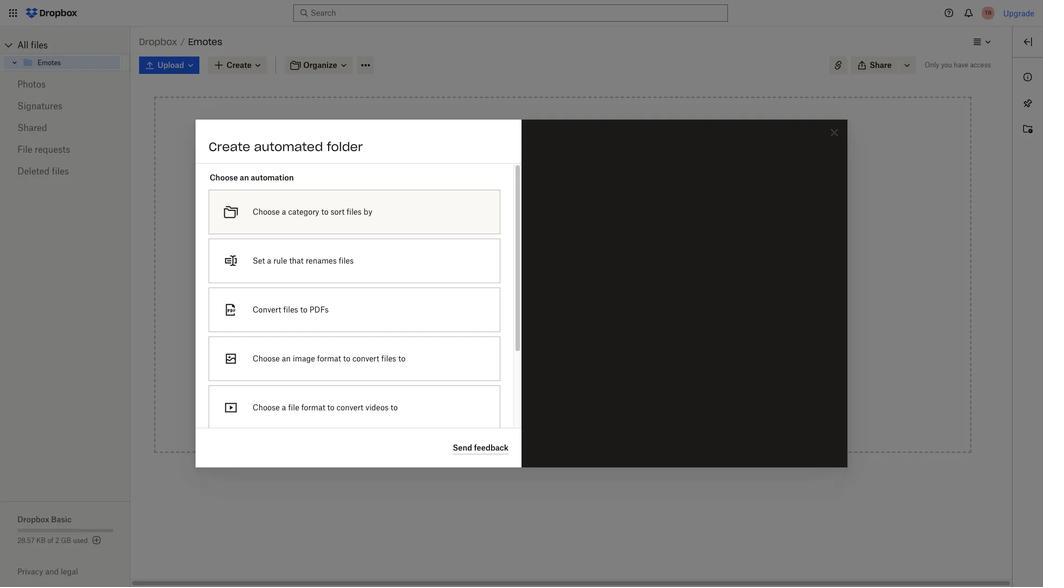 Task type: describe. For each thing, give the bounding box(es) containing it.
use
[[526, 216, 539, 226]]

your
[[583, 299, 599, 308]]

file requests
[[17, 144, 70, 155]]

an for automation
[[240, 173, 249, 182]]

kb
[[36, 537, 46, 545]]

create automated folder dialog
[[196, 120, 875, 532]]

shared link
[[17, 117, 113, 139]]

manage
[[536, 390, 567, 400]]

choose for choose an automation
[[210, 173, 238, 182]]

privacy
[[17, 567, 43, 576]]

access
[[497, 299, 524, 308]]

feedback
[[474, 443, 509, 452]]

here
[[554, 204, 571, 214]]

choose a category to sort files by
[[253, 207, 372, 216]]

convert files to pdfs
[[253, 305, 329, 314]]

signatures
[[17, 101, 62, 111]]

you
[[942, 61, 953, 69]]

more
[[515, 271, 535, 281]]

content
[[582, 271, 611, 281]]

choose an image format to convert files to
[[253, 354, 406, 363]]

videos
[[366, 403, 389, 412]]

a for rule
[[267, 256, 271, 265]]

import
[[497, 329, 522, 339]]

file
[[288, 403, 299, 412]]

'upload'
[[555, 216, 583, 226]]

format for file
[[302, 403, 326, 412]]

drop
[[517, 204, 535, 214]]

get more space image
[[90, 534, 103, 547]]

for example, sort files by date created, keyword, or other categories element
[[495, 198, 875, 389]]

by
[[364, 207, 372, 216]]

the
[[541, 216, 553, 226]]

upgrade
[[1004, 8, 1035, 18]]

2
[[55, 537, 59, 545]]

file requests link
[[17, 139, 113, 160]]

choose a file format to convert videos to
[[253, 403, 398, 412]]

0 vertical spatial emotes
[[188, 36, 222, 47]]

files inside drop files here to upload, or use the 'upload' button
[[537, 204, 552, 214]]

share button
[[852, 57, 899, 74]]

files left by
[[347, 207, 362, 216]]

dropbox basic
[[17, 515, 72, 524]]

pdfs
[[310, 305, 329, 314]]

all files link
[[17, 36, 130, 54]]

gb
[[61, 537, 71, 545]]

set a rule that renames files
[[253, 256, 354, 265]]

upgrade link
[[1004, 8, 1035, 18]]

all files
[[17, 40, 48, 51]]

image
[[293, 354, 315, 363]]

create automated folder
[[209, 139, 363, 154]]

or
[[517, 216, 524, 226]]

category
[[288, 207, 319, 216]]

request files button
[[473, 354, 654, 376]]

more ways to add content
[[515, 271, 611, 281]]

request
[[497, 360, 527, 369]]

folder for automated
[[327, 139, 363, 154]]

open details pane image
[[1022, 35, 1035, 48]]

privacy and legal link
[[17, 567, 130, 576]]

more ways to add content element
[[471, 270, 656, 417]]

choose for choose an image format to convert files to
[[253, 354, 280, 363]]

dropbox for dropbox basic
[[17, 515, 49, 524]]

a for file
[[282, 403, 286, 412]]

1 vertical spatial from
[[524, 329, 541, 339]]

drive
[[571, 329, 590, 339]]

send feedback
[[453, 443, 509, 452]]

photos
[[17, 79, 46, 90]]

share for share
[[870, 60, 892, 70]]

open activity image
[[1022, 123, 1035, 136]]

legal
[[61, 567, 78, 576]]

used
[[73, 537, 88, 545]]

only you have access
[[925, 61, 992, 69]]

and for manage
[[521, 390, 535, 400]]

shared
[[17, 122, 47, 133]]

dropbox logo - go to the homepage image
[[22, 4, 81, 22]]



Task type: locate. For each thing, give the bounding box(es) containing it.
files down file requests link
[[52, 166, 69, 177]]

access
[[971, 61, 992, 69]]

choose left image
[[253, 354, 280, 363]]

files up videos
[[382, 354, 397, 363]]

0 vertical spatial convert
[[353, 354, 380, 363]]

/
[[181, 37, 185, 46]]

only
[[925, 61, 940, 69]]

folder inside create automated folder "dialog"
[[327, 139, 363, 154]]

files right request
[[529, 360, 545, 369]]

emotes down all files
[[38, 58, 61, 67]]

an left image
[[282, 354, 291, 363]]

to
[[573, 204, 580, 214], [322, 207, 329, 216], [557, 271, 565, 281], [300, 305, 308, 314], [343, 354, 351, 363], [399, 354, 406, 363], [328, 403, 335, 412], [391, 403, 398, 412]]

0 vertical spatial a
[[282, 207, 286, 216]]

format for image
[[317, 354, 341, 363]]

automated
[[254, 139, 323, 154]]

add
[[566, 271, 581, 281]]

convert
[[253, 305, 281, 314]]

emotes right / on the top left of page
[[188, 36, 222, 47]]

dropbox link
[[139, 35, 177, 49]]

28.57
[[17, 537, 35, 545]]

1 horizontal spatial emotes
[[188, 36, 222, 47]]

emotes inside all files 'tree'
[[38, 58, 61, 67]]

format right image
[[317, 354, 341, 363]]

1 horizontal spatial dropbox
[[139, 36, 177, 47]]

convert up videos
[[353, 354, 380, 363]]

and left the legal
[[45, 567, 59, 576]]

all files tree
[[2, 36, 130, 71]]

0 vertical spatial and
[[521, 390, 535, 400]]

0 vertical spatial folder
[[327, 139, 363, 154]]

choose
[[210, 173, 238, 182], [253, 207, 280, 216], [253, 354, 280, 363], [253, 403, 280, 412]]

google
[[543, 329, 569, 339]]

and
[[521, 390, 535, 400], [45, 567, 59, 576]]

an left the automation
[[240, 173, 249, 182]]

0 horizontal spatial and
[[45, 567, 59, 576]]

1 vertical spatial folder
[[541, 299, 562, 308]]

1 vertical spatial an
[[282, 354, 291, 363]]

privacy and legal
[[17, 567, 78, 576]]

1 horizontal spatial share
[[870, 60, 892, 70]]

share and manage
[[497, 390, 567, 400]]

and left 'manage'
[[521, 390, 535, 400]]

28.57 kb of 2 gb used
[[17, 537, 88, 545]]

folder inside more ways to add content element
[[541, 299, 562, 308]]

deleted files link
[[17, 160, 113, 182]]

open pinned items image
[[1022, 97, 1035, 110]]

dropbox left / on the top left of page
[[139, 36, 177, 47]]

photos link
[[17, 73, 113, 95]]

button
[[586, 216, 609, 226]]

share inside button
[[497, 390, 519, 400]]

0 horizontal spatial emotes
[[38, 58, 61, 67]]

emotes
[[188, 36, 222, 47], [38, 58, 61, 67]]

convert left videos
[[337, 403, 364, 412]]

share and manage button
[[473, 384, 654, 406]]

and for legal
[[45, 567, 59, 576]]

1 vertical spatial and
[[45, 567, 59, 576]]

2 vertical spatial a
[[282, 403, 286, 412]]

share left only
[[870, 60, 892, 70]]

choose down the automation
[[253, 207, 280, 216]]

basic
[[51, 515, 72, 524]]

0 vertical spatial format
[[317, 354, 341, 363]]

from
[[564, 299, 581, 308], [524, 329, 541, 339]]

files right all
[[31, 40, 48, 51]]

files right convert
[[283, 305, 298, 314]]

1 vertical spatial emotes
[[38, 58, 61, 67]]

desktop
[[601, 299, 630, 308]]

requests
[[35, 144, 70, 155]]

share for share and manage
[[497, 390, 519, 400]]

renames
[[306, 256, 337, 265]]

files inside button
[[529, 360, 545, 369]]

upload,
[[582, 204, 610, 214]]

choose for choose a category to sort files by
[[253, 207, 280, 216]]

choose for choose a file format to convert videos to
[[253, 403, 280, 412]]

1 horizontal spatial and
[[521, 390, 535, 400]]

files up the
[[537, 204, 552, 214]]

an
[[240, 173, 249, 182], [282, 354, 291, 363]]

format
[[317, 354, 341, 363], [302, 403, 326, 412]]

ways
[[536, 271, 555, 281]]

deleted
[[17, 166, 50, 177]]

convert for files
[[353, 354, 380, 363]]

files
[[31, 40, 48, 51], [52, 166, 69, 177], [537, 204, 552, 214], [347, 207, 362, 216], [339, 256, 354, 265], [283, 305, 298, 314], [382, 354, 397, 363], [529, 360, 545, 369]]

from left your
[[564, 299, 581, 308]]

convert
[[353, 354, 380, 363], [337, 403, 364, 412]]

1 vertical spatial dropbox
[[17, 515, 49, 524]]

0 horizontal spatial folder
[[327, 139, 363, 154]]

0 vertical spatial from
[[564, 299, 581, 308]]

to inside drop files here to upload, or use the 'upload' button
[[573, 204, 580, 214]]

an for image
[[282, 354, 291, 363]]

send
[[453, 443, 473, 452]]

all
[[17, 40, 28, 51]]

1 horizontal spatial an
[[282, 354, 291, 363]]

a
[[282, 207, 286, 216], [267, 256, 271, 265], [282, 403, 286, 412]]

share inside "button"
[[870, 60, 892, 70]]

format right file
[[302, 403, 326, 412]]

drop files here to upload, or use the 'upload' button
[[517, 204, 610, 226]]

folder for this
[[541, 299, 562, 308]]

a left file
[[282, 403, 286, 412]]

a left category
[[282, 207, 286, 216]]

rule
[[274, 256, 287, 265]]

0 horizontal spatial an
[[240, 173, 249, 182]]

choose left file
[[253, 403, 280, 412]]

0 vertical spatial dropbox
[[139, 36, 177, 47]]

dropbox
[[139, 36, 177, 47], [17, 515, 49, 524]]

convert for videos
[[337, 403, 364, 412]]

and inside button
[[521, 390, 535, 400]]

a right set
[[267, 256, 271, 265]]

deleted files
[[17, 166, 69, 177]]

0 vertical spatial an
[[240, 173, 249, 182]]

choose down create
[[210, 173, 238, 182]]

choose an automation
[[210, 173, 294, 182]]

0 horizontal spatial share
[[497, 390, 519, 400]]

1 vertical spatial convert
[[337, 403, 364, 412]]

automation
[[251, 173, 294, 182]]

dropbox for dropbox / emotes
[[139, 36, 177, 47]]

send feedback button
[[453, 441, 509, 454]]

from right 'import'
[[524, 329, 541, 339]]

1 vertical spatial format
[[302, 403, 326, 412]]

0 vertical spatial share
[[870, 60, 892, 70]]

global header element
[[0, 0, 1044, 27]]

dropbox up 28.57
[[17, 515, 49, 524]]

a for category
[[282, 207, 286, 216]]

set
[[253, 256, 265, 265]]

sort
[[331, 207, 345, 216]]

access this folder from your desktop
[[497, 299, 630, 308]]

files inside 'tree'
[[31, 40, 48, 51]]

that
[[289, 256, 304, 265]]

create
[[209, 139, 250, 154]]

share down request
[[497, 390, 519, 400]]

this
[[526, 299, 539, 308]]

signatures link
[[17, 95, 113, 117]]

1 horizontal spatial folder
[[541, 299, 562, 308]]

dropbox / emotes
[[139, 36, 222, 47]]

request files
[[497, 360, 545, 369]]

0 horizontal spatial from
[[524, 329, 541, 339]]

emotes link
[[22, 56, 120, 69]]

0 horizontal spatial dropbox
[[17, 515, 49, 524]]

import from google drive
[[497, 329, 590, 339]]

1 vertical spatial share
[[497, 390, 519, 400]]

files right the renames
[[339, 256, 354, 265]]

of
[[47, 537, 53, 545]]

1 horizontal spatial from
[[564, 299, 581, 308]]

1 vertical spatial a
[[267, 256, 271, 265]]

file
[[17, 144, 32, 155]]

have
[[955, 61, 969, 69]]

open information panel image
[[1022, 71, 1035, 84]]



Task type: vqa. For each thing, say whether or not it's contained in the screenshot.
files in drop files here to upload, or use the 'upload' button
yes



